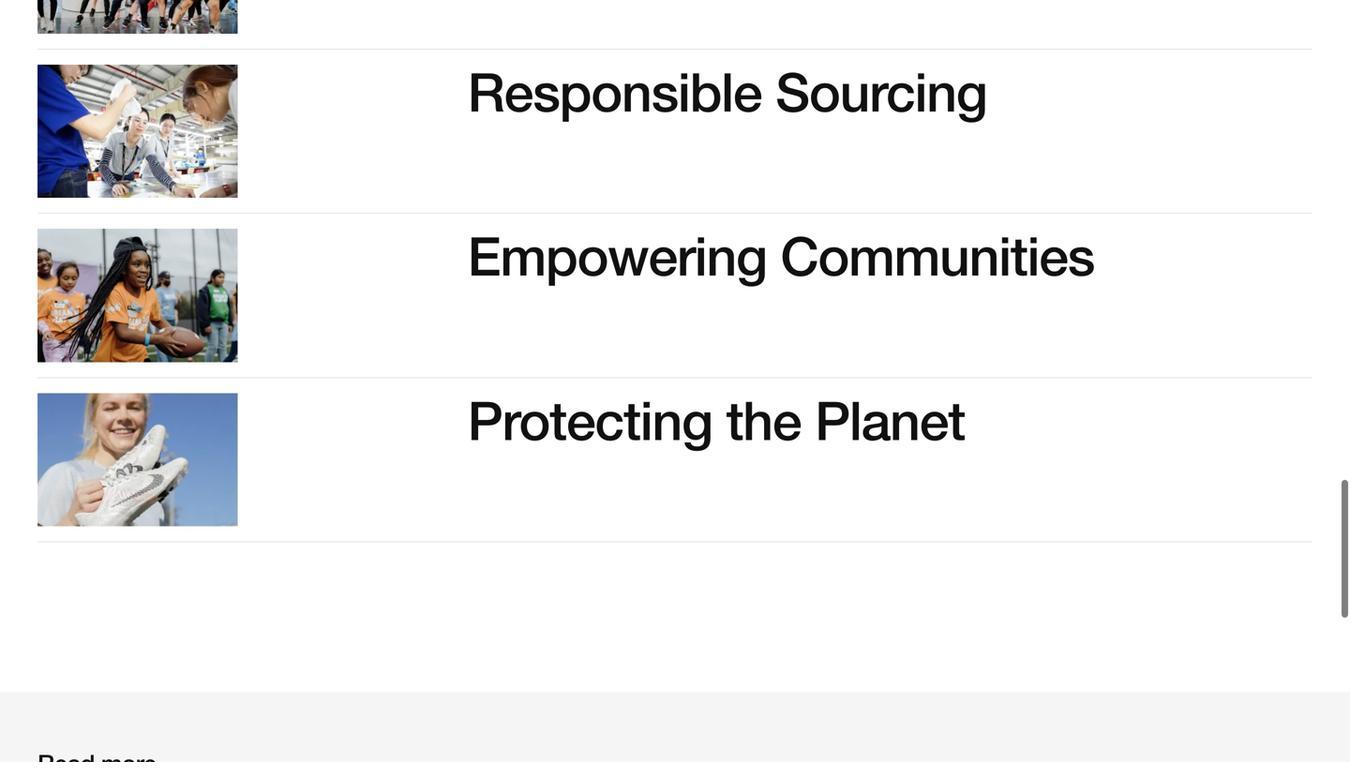 Task type: vqa. For each thing, say whether or not it's contained in the screenshot.
43%
no



Task type: locate. For each thing, give the bounding box(es) containing it.
responsible sourcing
[[468, 59, 987, 123]]

nike 2022 impact protectingtheplanet adahegerberg 001 image
[[38, 393, 238, 527]]

empowering communities
[[468, 224, 1095, 288]]

protecting the planet link
[[38, 388, 1313, 527]]

communities
[[781, 224, 1095, 288]]

sourcing
[[776, 59, 987, 123]]

protecting the planet
[[468, 388, 965, 452]]

girls play day at lahq – part of the made to play neighborhood initiative to get girls moving in watts and boyle heights. image
[[38, 229, 238, 362]]

responsible sourcing link
[[38, 59, 1313, 198]]

nike and shenzhou teammates work together in a facility dedicated to manufacturing flyknit, one of our most sustainable innovations. image
[[38, 65, 238, 198]]

the
[[726, 388, 801, 452]]



Task type: describe. For each thing, give the bounding box(es) containing it.
empowering communities link
[[38, 224, 1313, 362]]

responsible
[[468, 59, 762, 123]]

protecting
[[468, 388, 713, 452]]

nike by dt nashville image
[[38, 0, 238, 34]]

empowering
[[468, 224, 767, 288]]

planet
[[815, 388, 965, 452]]



